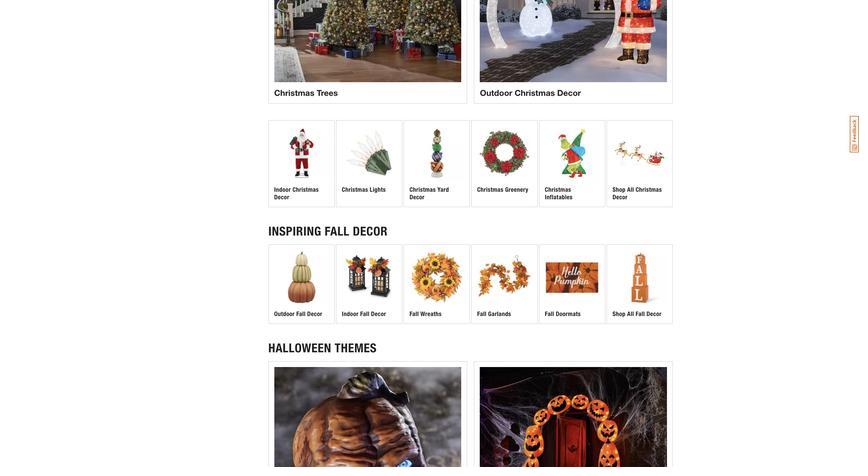 Task type: locate. For each thing, give the bounding box(es) containing it.
all
[[627, 186, 634, 194], [627, 311, 634, 318]]

indoor for indoor fall decor
[[342, 311, 359, 318]]

1 vertical spatial all
[[627, 311, 634, 318]]

image for christmas yard decor image
[[410, 126, 464, 181]]

indoor inside indoor christmas decor
[[274, 186, 291, 194]]

decor
[[353, 224, 388, 239]]

0 vertical spatial all
[[627, 186, 634, 194]]

decor inside indoor fall decor link
[[371, 311, 386, 318]]

doormats
[[556, 311, 581, 318]]

shop for shop all fall decor
[[613, 311, 626, 318]]

image for fall doormats image
[[545, 251, 600, 305]]

outdoor for outdoor fall decor
[[274, 311, 295, 318]]

1 shop from the top
[[613, 186, 626, 194]]

0 vertical spatial outdoor
[[480, 88, 512, 98]]

trees
[[317, 88, 338, 98]]

fall wreaths
[[410, 311, 442, 318]]

0 horizontal spatial indoor
[[274, 186, 291, 194]]

fall
[[296, 311, 306, 318], [360, 311, 370, 318], [410, 311, 419, 318], [477, 311, 487, 318], [545, 311, 554, 318], [636, 311, 645, 318]]

indoor
[[274, 186, 291, 194], [342, 311, 359, 318]]

1 horizontal spatial outdoor
[[480, 88, 512, 98]]

shop inside shop all christmas decor
[[613, 186, 626, 194]]

image for christmas inflatables image
[[545, 126, 600, 181]]

christmas inflatables link
[[539, 121, 605, 207]]

2 shop from the top
[[613, 311, 626, 318]]

1 vertical spatial indoor
[[342, 311, 359, 318]]

christmas inflatables
[[545, 186, 573, 201]]

decor inside outdoor fall decor link
[[307, 311, 322, 318]]

fall doormats
[[545, 311, 581, 318]]

decor
[[557, 88, 581, 98], [274, 194, 289, 201], [410, 194, 425, 201], [613, 194, 628, 201], [307, 311, 322, 318], [371, 311, 386, 318], [647, 311, 662, 318]]

1 vertical spatial outdoor
[[274, 311, 295, 318]]

christmas lights
[[342, 186, 386, 194]]

all for fall
[[627, 311, 634, 318]]

decor inside outdoor christmas decor link
[[557, 88, 581, 98]]

decor inside christmas yard decor
[[410, 194, 425, 201]]

1 all from the top
[[627, 186, 634, 194]]

outdoor christmas decor link
[[474, 0, 673, 104]]

decor for outdoor christmas decor
[[557, 88, 581, 98]]

decor inside shop all fall decor link
[[647, 311, 662, 318]]

image for indoor fall decor image
[[342, 251, 397, 305]]

shop all fall decor link
[[607, 245, 673, 324]]

decor inside shop all christmas decor
[[613, 194, 628, 201]]

shop
[[613, 186, 626, 194], [613, 311, 626, 318]]

1 vertical spatial shop
[[613, 311, 626, 318]]

christmas lights link
[[336, 121, 402, 207]]

outdoor
[[480, 88, 512, 98], [274, 311, 295, 318]]

3 fall from the left
[[410, 311, 419, 318]]

fall garlands
[[477, 311, 511, 318]]

decor inside indoor christmas decor
[[274, 194, 289, 201]]

all inside shop all christmas decor
[[627, 186, 634, 194]]

fall garlands link
[[472, 245, 537, 324]]

indoor inside indoor fall decor link
[[342, 311, 359, 318]]

2 all from the top
[[627, 311, 634, 318]]

0 vertical spatial indoor
[[274, 186, 291, 194]]

christmas
[[274, 88, 314, 98], [515, 88, 555, 98], [293, 186, 319, 194], [342, 186, 368, 194], [410, 186, 436, 194], [477, 186, 504, 194], [545, 186, 571, 194], [636, 186, 662, 194]]

image for fall wreaths image
[[410, 251, 464, 305]]

yard
[[438, 186, 449, 194]]

decor for indoor fall decor
[[371, 311, 386, 318]]

1 horizontal spatial indoor
[[342, 311, 359, 318]]

0 horizontal spatial outdoor
[[274, 311, 295, 318]]

0 vertical spatial shop
[[613, 186, 626, 194]]

inspiring
[[268, 224, 321, 239]]

christmas yard decor link
[[404, 121, 470, 207]]

5 fall from the left
[[545, 311, 554, 318]]

christmas inside "link"
[[342, 186, 368, 194]]



Task type: vqa. For each thing, say whether or not it's contained in the screenshot.
completion.
no



Task type: describe. For each thing, give the bounding box(es) containing it.
outdoor for outdoor christmas decor
[[480, 88, 512, 98]]

image for christmas lights image
[[342, 126, 397, 181]]

indoor christmas decor
[[274, 186, 319, 201]]

christmas yard decor
[[410, 186, 449, 201]]

themes
[[335, 341, 377, 356]]

shop for shop all christmas decor
[[613, 186, 626, 194]]

decor for indoor christmas decor
[[274, 194, 289, 201]]

fall
[[325, 224, 350, 239]]

garlands
[[488, 311, 511, 318]]

christmas greenery link
[[472, 121, 537, 207]]

decor for outdoor fall decor
[[307, 311, 322, 318]]

christmas inside indoor christmas decor
[[293, 186, 319, 194]]

1 fall from the left
[[296, 311, 306, 318]]

halloween
[[268, 341, 331, 356]]

inspiring fall decor
[[268, 224, 388, 239]]

christmas greenery
[[477, 186, 528, 194]]

wreaths
[[420, 311, 442, 318]]

outdoor christmas decor
[[480, 88, 581, 98]]

shop all christmas decor
[[613, 186, 662, 201]]

image for shop all fall decor image
[[613, 251, 667, 305]]

fall wreaths link
[[404, 245, 470, 324]]

lights
[[370, 186, 386, 194]]

christmas trees
[[274, 88, 338, 98]]

4 fall from the left
[[477, 311, 487, 318]]

greenery
[[505, 186, 528, 194]]

image for outdoor fall decor image
[[274, 251, 329, 305]]

image for christmas greenery image
[[477, 126, 532, 181]]

image for fall garlands image
[[477, 251, 532, 305]]

6 fall from the left
[[636, 311, 645, 318]]

indoor for indoor christmas decor
[[274, 186, 291, 194]]

christmas inside shop all christmas decor
[[636, 186, 662, 194]]

shop all fall decor
[[613, 311, 662, 318]]

christmas inside christmas yard decor
[[410, 186, 436, 194]]

outdoor fall decor
[[274, 311, 322, 318]]

indoor fall decor
[[342, 311, 386, 318]]

indoor fall decor link
[[336, 245, 402, 324]]

decor for christmas yard decor
[[410, 194, 425, 201]]

fall doormats link
[[539, 245, 605, 324]]

image for shop all christmas decor image
[[613, 126, 667, 181]]

indoor christmas decor link
[[269, 121, 334, 207]]

2 fall from the left
[[360, 311, 370, 318]]

christmas trees link
[[268, 0, 467, 104]]

halloween themes
[[268, 341, 377, 356]]

outdoor fall decor link
[[269, 245, 334, 324]]

christmas inside christmas inflatables
[[545, 186, 571, 194]]

all for christmas
[[627, 186, 634, 194]]

inflatables
[[545, 194, 573, 201]]

image for indoor christmas decor image
[[274, 126, 329, 181]]

feedback link image
[[850, 116, 859, 153]]

shop all christmas decor link
[[607, 121, 673, 207]]



